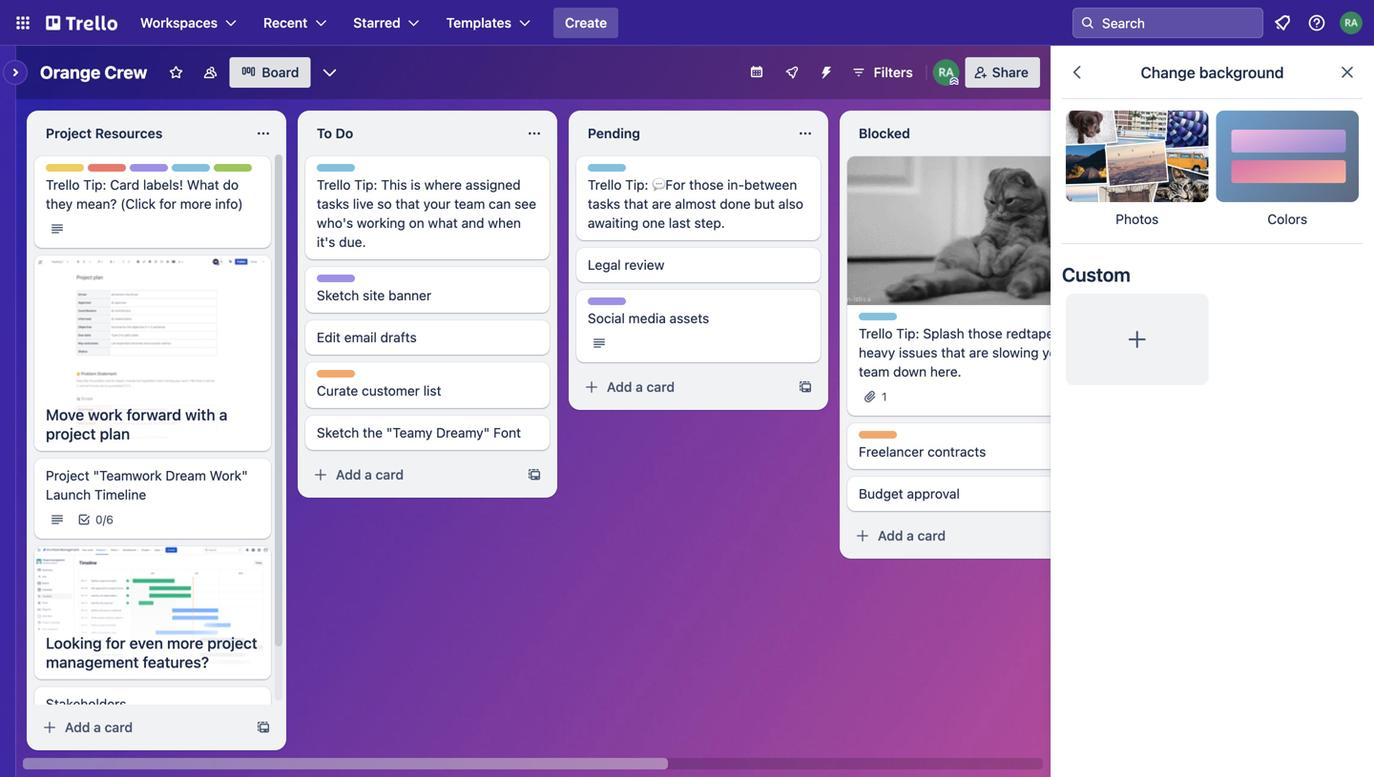 Task type: vqa. For each thing, say whether or not it's contained in the screenshot.
Project management to the left
no



Task type: describe. For each thing, give the bounding box(es) containing it.
live
[[353, 196, 374, 212]]

also
[[778, 196, 803, 212]]

"teamy
[[386, 425, 433, 441]]

tip: for splash
[[896, 326, 919, 342]]

drafts
[[380, 330, 417, 345]]

is
[[411, 177, 421, 193]]

launch
[[46, 487, 91, 503]]

search image
[[1080, 15, 1095, 31]]

resources
[[95, 125, 163, 141]]

workspace visible image
[[203, 65, 218, 80]]

when
[[488, 215, 521, 231]]

this
[[381, 177, 407, 193]]

a for trello tip: this is where assigned tasks live so that your team can see who's working on what and when it's due.
[[365, 467, 372, 483]]

management
[[46, 654, 139, 672]]

add a card button for trello tip: card labels! what do they mean? (click for more info)
[[34, 713, 248, 743]]

this member is an admin of this board. image
[[950, 77, 959, 86]]

features?
[[143, 654, 209, 672]]

project for project resources
[[46, 125, 92, 141]]

add a card for trello tip: card labels! what do they mean? (click for more info)
[[65, 720, 133, 736]]

trello tip trello tip: 💬for those in-between tasks that are almost done but also awaiting one last step.
[[588, 165, 803, 231]]

a for trello tip: card labels! what do they mean? (click for more info)
[[94, 720, 101, 736]]

what
[[187, 177, 219, 193]]

orange crew
[[40, 62, 147, 83]]

awaiting
[[588, 215, 639, 231]]

color: purple, title: "design team" element for sketch site banner
[[317, 275, 388, 289]]

budget approval link
[[859, 485, 1080, 504]]

filters
[[874, 64, 913, 80]]

issues
[[899, 345, 938, 361]]

review
[[625, 257, 665, 273]]

looking for even more project management features? link
[[34, 627, 271, 680]]

to do
[[317, 125, 353, 141]]

share
[[992, 64, 1029, 80]]

0 horizontal spatial color: purple, title: "design team" element
[[130, 164, 201, 178]]

trello tip trello tip: splash those redtape- heavy issues that are slowing your team down here.
[[859, 314, 1070, 380]]

To Do text field
[[305, 118, 515, 149]]

0 horizontal spatial design
[[130, 165, 168, 178]]

primary element
[[0, 0, 1374, 46]]

"teamwork
[[93, 468, 162, 484]]

curate customer list link
[[317, 382, 538, 401]]

plan
[[100, 425, 130, 443]]

stakeholders link
[[46, 695, 260, 714]]

timeline
[[94, 487, 146, 503]]

0 / 6
[[95, 513, 113, 527]]

for inside looking for even more project management features?
[[106, 635, 126, 653]]

customer
[[362, 383, 420, 399]]

automation image
[[811, 57, 838, 84]]

the
[[363, 425, 383, 441]]

priority
[[88, 165, 128, 178]]

Blocked text field
[[847, 118, 1057, 149]]

tip: for this
[[354, 177, 377, 193]]

edit
[[317, 330, 341, 345]]

6
[[106, 513, 113, 527]]

ruby anderson (rubyanderson7) image
[[933, 59, 960, 86]]

that inside trello tip trello tip: this is where assigned tasks live so that your team can see who's working on what and when it's due.
[[395, 196, 420, 212]]

photos
[[1116, 211, 1159, 227]]

back to home image
[[46, 8, 117, 38]]

trello tip: card labels! what do they mean? (click for more info)
[[46, 177, 243, 212]]

your for where
[[423, 196, 451, 212]]

star or unstar board image
[[168, 65, 184, 80]]

Project Resources text field
[[34, 118, 244, 149]]

orange
[[40, 62, 100, 83]]

assigned
[[466, 177, 521, 193]]

project resources
[[46, 125, 163, 141]]

with
[[185, 406, 215, 424]]

legal review
[[588, 257, 665, 273]]

team for social
[[629, 299, 659, 312]]

see
[[514, 196, 536, 212]]

0 notifications image
[[1271, 11, 1294, 34]]

legal
[[588, 257, 621, 273]]

edit email drafts link
[[317, 328, 538, 347]]

social media assets link
[[588, 309, 809, 328]]

dream
[[166, 468, 206, 484]]

add for trello tip: 💬for those in-between tasks that are almost done but also awaiting one last step.
[[607, 379, 632, 395]]

change
[[1141, 63, 1195, 82]]

halp
[[214, 165, 239, 178]]

design team social media assets
[[588, 299, 709, 326]]

filters button
[[845, 57, 919, 88]]

tip: for 💬for
[[625, 177, 648, 193]]

between
[[744, 177, 797, 193]]

and
[[461, 215, 484, 231]]

info)
[[215, 196, 243, 212]]

more inside looking for even more project management features?
[[167, 635, 203, 653]]

are for almost
[[652, 196, 671, 212]]

create from template… image for trello tip: this is where assigned tasks live so that your team can see who's working on what and when it's due.
[[527, 468, 542, 483]]

share button
[[965, 57, 1040, 88]]

list
[[423, 383, 441, 399]]

those for slowing
[[968, 326, 1003, 342]]

workspaces
[[140, 15, 218, 31]]

add a card button for trello tip: this is where assigned tasks live so that your team can see who's working on what and when it's due.
[[305, 460, 519, 490]]

freelancer
[[859, 444, 924, 460]]

team for heavy
[[859, 364, 890, 380]]

design for social
[[588, 299, 626, 312]]

color: orange, title: "one more step" element for freelancer
[[859, 431, 897, 439]]

what
[[428, 215, 458, 231]]

pending
[[588, 125, 640, 141]]

media
[[629, 311, 666, 326]]

done
[[720, 196, 751, 212]]

color: red, title: "priority" element
[[88, 164, 128, 178]]

who's
[[317, 215, 353, 231]]

can
[[489, 196, 511, 212]]

color: sky, title: "trello tip" element for trello tip: 💬for those in-between tasks that are almost done but also awaiting one last step.
[[588, 164, 639, 178]]

trello tip: card labels! what do they mean? (click for more info) link
[[46, 176, 260, 214]]



Task type: locate. For each thing, give the bounding box(es) containing it.
tip: inside trello tip trello tip: this is where assigned tasks live so that your team can see who's working on what and when it's due.
[[354, 177, 377, 193]]

project inside looking for even more project management features?
[[207, 635, 257, 653]]

more up features?
[[167, 635, 203, 653]]

for inside trello tip: card labels! what do they mean? (click for more info)
[[159, 196, 176, 212]]

0 vertical spatial are
[[652, 196, 671, 212]]

/
[[103, 513, 106, 527]]

that for tasks
[[624, 196, 648, 212]]

for up management in the bottom left of the page
[[106, 635, 126, 653]]

color: sky, title: "trello tip" element for trello tip: this is where assigned tasks live so that your team can see who's working on what and when it's due.
[[317, 164, 368, 178]]

0 horizontal spatial color: orange, title: "one more step" element
[[317, 370, 355, 378]]

ruby anderson (rubyanderson7) image
[[1340, 11, 1363, 34]]

create from template… image
[[256, 720, 271, 736]]

color: purple, title: "design team" element
[[130, 164, 201, 178], [317, 275, 388, 289], [588, 298, 659, 312]]

2 vertical spatial team
[[629, 299, 659, 312]]

a down budget approval
[[907, 528, 914, 544]]

that inside trello tip trello tip: splash those redtape- heavy issues that are slowing your team down here.
[[941, 345, 966, 361]]

add for trello tip: card labels! what do they mean? (click for more info)
[[65, 720, 90, 736]]

card down media
[[647, 379, 675, 395]]

that up here. on the right top of the page
[[941, 345, 966, 361]]

0 horizontal spatial for
[[106, 635, 126, 653]]

sketch inside sketch the "teamy dreamy" font link
[[317, 425, 359, 441]]

add a card down the
[[336, 467, 404, 483]]

1 horizontal spatial design
[[317, 276, 355, 289]]

1 vertical spatial for
[[106, 635, 126, 653]]

your inside trello tip trello tip: this is where assigned tasks live so that your team can see who's working on what and when it's due.
[[423, 196, 451, 212]]

2 sketch from the top
[[317, 425, 359, 441]]

1 vertical spatial your
[[1042, 345, 1070, 361]]

tasks up who's
[[317, 196, 349, 212]]

splash
[[923, 326, 964, 342]]

1 vertical spatial those
[[968, 326, 1003, 342]]

trello inside trello tip: card labels! what do they mean? (click for more info)
[[46, 177, 80, 193]]

team left banner
[[358, 276, 388, 289]]

team for sketch
[[358, 276, 388, 289]]

0 horizontal spatial tasks
[[317, 196, 349, 212]]

1 horizontal spatial tasks
[[588, 196, 620, 212]]

one
[[642, 215, 665, 231]]

color: lime, title: "halp" element
[[214, 164, 252, 178]]

sketch site banner link
[[317, 286, 538, 305]]

background
[[1199, 63, 1284, 82]]

are inside trello tip trello tip: 💬for those in-between tasks that are almost done but also awaiting one last step.
[[652, 196, 671, 212]]

your down redtape-
[[1042, 345, 1070, 361]]

tip inside trello tip trello tip: this is where assigned tasks live so that your team can see who's working on what and when it's due.
[[351, 165, 368, 178]]

tip: up "mean?"
[[83, 177, 106, 193]]

color: orange, title: "one more step" element for curate
[[317, 370, 355, 378]]

colors
[[1268, 211, 1307, 227]]

color: orange, title: "one more step" element up curate
[[317, 370, 355, 378]]

trello tip trello tip: this is where assigned tasks live so that your team can see who's working on what and when it's due.
[[317, 165, 536, 250]]

team for assigned
[[454, 196, 485, 212]]

a right with
[[219, 406, 227, 424]]

it's
[[317, 234, 335, 250]]

add down sketch the "teamy dreamy" font at the bottom left of page
[[336, 467, 361, 483]]

tip: inside trello tip: card labels! what do they mean? (click for more info)
[[83, 177, 106, 193]]

trello tip halp
[[172, 165, 239, 178]]

those up slowing in the right top of the page
[[968, 326, 1003, 342]]

add a card down budget approval
[[878, 528, 946, 544]]

create button
[[553, 8, 619, 38]]

tip:
[[83, 177, 106, 193], [354, 177, 377, 193], [625, 177, 648, 193], [896, 326, 919, 342]]

looking
[[46, 635, 102, 653]]

card for trello tip: card labels! what do they mean? (click for more info)
[[105, 720, 133, 736]]

add a card
[[607, 379, 675, 395], [336, 467, 404, 483], [878, 528, 946, 544], [65, 720, 133, 736]]

work
[[88, 406, 123, 424]]

project up features?
[[207, 635, 257, 653]]

design for sketch
[[317, 276, 355, 289]]

add a card down stakeholders
[[65, 720, 133, 736]]

change background
[[1141, 63, 1284, 82]]

that for issues
[[941, 345, 966, 361]]

tip: left 💬for
[[625, 177, 648, 193]]

0
[[95, 513, 103, 527]]

0 vertical spatial your
[[423, 196, 451, 212]]

those for almost
[[689, 177, 724, 193]]

tasks for that
[[588, 196, 620, 212]]

move work forward with a project plan link
[[34, 398, 271, 451]]

card
[[647, 379, 675, 395], [376, 467, 404, 483], [918, 528, 946, 544], [105, 720, 133, 736]]

are
[[652, 196, 671, 212], [969, 345, 989, 361]]

move work forward with a project plan
[[46, 406, 227, 443]]

budget
[[859, 486, 903, 502]]

1 horizontal spatial your
[[1042, 345, 1070, 361]]

team right 'social'
[[629, 299, 659, 312]]

create from template… image for trello tip: 💬for those in-between tasks that are almost done but also awaiting one last step.
[[798, 380, 813, 395]]

add for trello tip: this is where assigned tasks live so that your team can see who's working on what and when it's due.
[[336, 467, 361, 483]]

heavy
[[859, 345, 895, 361]]

sketch left site in the left top of the page
[[317, 288, 359, 303]]

tip inside trello tip trello tip: 💬for those in-between tasks that are almost done but also awaiting one last step.
[[622, 165, 639, 178]]

card
[[110, 177, 139, 193]]

those inside trello tip trello tip: 💬for those in-between tasks that are almost done but also awaiting one last step.
[[689, 177, 724, 193]]

tip: inside trello tip trello tip: splash those redtape- heavy issues that are slowing your team down here.
[[896, 326, 919, 342]]

1 horizontal spatial that
[[624, 196, 648, 212]]

priority design team
[[88, 165, 201, 178]]

more inside trello tip: card labels! what do they mean? (click for more info)
[[180, 196, 211, 212]]

2 project from the top
[[46, 468, 89, 484]]

tip: up "issues"
[[896, 326, 919, 342]]

that inside trello tip trello tip: 💬for those in-between tasks that are almost done but also awaiting one last step.
[[624, 196, 648, 212]]

design inside design team social media assets
[[588, 299, 626, 312]]

a inside move work forward with a project plan
[[219, 406, 227, 424]]

that up one
[[624, 196, 648, 212]]

banner
[[388, 288, 431, 303]]

team inside trello tip trello tip: splash those redtape- heavy issues that are slowing your team down here.
[[859, 364, 890, 380]]

1 horizontal spatial team
[[358, 276, 388, 289]]

project up launch
[[46, 468, 89, 484]]

0 horizontal spatial project
[[46, 425, 96, 443]]

slowing
[[992, 345, 1039, 361]]

color: yellow, title: "copy request" element
[[46, 164, 84, 172]]

0 vertical spatial team
[[171, 165, 201, 178]]

add a card button down stakeholders
[[34, 713, 248, 743]]

1 vertical spatial design
[[317, 276, 355, 289]]

0 vertical spatial color: orange, title: "one more step" element
[[317, 370, 355, 378]]

board
[[262, 64, 299, 80]]

1 vertical spatial color: purple, title: "design team" element
[[317, 275, 388, 289]]

0 vertical spatial more
[[180, 196, 211, 212]]

email
[[344, 330, 377, 345]]

blocked
[[859, 125, 910, 141]]

tip: inside trello tip trello tip: 💬for those in-between tasks that are almost done but also awaiting one last step.
[[625, 177, 648, 193]]

1 vertical spatial sketch
[[317, 425, 359, 441]]

but
[[754, 196, 775, 212]]

1 horizontal spatial color: purple, title: "design team" element
[[317, 275, 388, 289]]

board link
[[229, 57, 311, 88]]

Pending text field
[[576, 118, 786, 149]]

team inside design team social media assets
[[629, 299, 659, 312]]

team left halp
[[171, 165, 201, 178]]

tip for 💬for
[[622, 165, 639, 178]]

2 horizontal spatial team
[[629, 299, 659, 312]]

card down approval
[[918, 528, 946, 544]]

color: orange, title: "one more step" element
[[317, 370, 355, 378], [859, 431, 897, 439]]

team inside trello tip trello tip: this is where assigned tasks live so that your team can see who's working on what and when it's due.
[[454, 196, 485, 212]]

team
[[171, 165, 201, 178], [358, 276, 388, 289], [629, 299, 659, 312]]

1 tasks from the left
[[317, 196, 349, 212]]

0 horizontal spatial that
[[395, 196, 420, 212]]

more down what
[[180, 196, 211, 212]]

a down the
[[365, 467, 372, 483]]

working
[[357, 215, 405, 231]]

freelancer contracts link
[[859, 443, 1080, 462]]

card for trello tip: 💬for those in-between tasks that are almost done but also awaiting one last step.
[[647, 379, 675, 395]]

1 vertical spatial create from template… image
[[527, 468, 542, 483]]

team up and
[[454, 196, 485, 212]]

are inside trello tip trello tip: splash those redtape- heavy issues that are slowing your team down here.
[[969, 345, 989, 361]]

legal review link
[[588, 256, 809, 275]]

approval
[[907, 486, 960, 502]]

tip for splash
[[893, 314, 910, 327]]

1 vertical spatial color: orange, title: "one more step" element
[[859, 431, 897, 439]]

1 horizontal spatial color: orange, title: "one more step" element
[[859, 431, 897, 439]]

0 vertical spatial those
[[689, 177, 724, 193]]

templates
[[446, 15, 512, 31]]

are down 💬for
[[652, 196, 671, 212]]

design team sketch site banner
[[317, 276, 431, 303]]

tip: up live
[[354, 177, 377, 193]]

sketch left the
[[317, 425, 359, 441]]

project inside project "teamwork dream work" launch timeline
[[46, 468, 89, 484]]

2 horizontal spatial color: purple, title: "design team" element
[[588, 298, 659, 312]]

a down media
[[636, 379, 643, 395]]

project inside text field
[[46, 125, 92, 141]]

0 horizontal spatial those
[[689, 177, 724, 193]]

project down move
[[46, 425, 96, 443]]

trello tip: 💬for those in-between tasks that are almost done but also awaiting one last step. link
[[588, 176, 809, 233]]

2 vertical spatial color: purple, title: "design team" element
[[588, 298, 659, 312]]

add a card for trello tip: 💬for those in-between tasks that are almost done but also awaiting one last step.
[[607, 379, 675, 395]]

recent button
[[252, 8, 338, 38]]

0 vertical spatial team
[[454, 196, 485, 212]]

1 horizontal spatial team
[[859, 364, 890, 380]]

2 horizontal spatial design
[[588, 299, 626, 312]]

crew
[[104, 62, 147, 83]]

2 tasks from the left
[[588, 196, 620, 212]]

sketch inside "design team sketch site banner"
[[317, 288, 359, 303]]

here.
[[930, 364, 962, 380]]

create
[[565, 15, 607, 31]]

0 horizontal spatial team
[[171, 165, 201, 178]]

workspaces button
[[129, 8, 248, 38]]

1 vertical spatial project
[[207, 635, 257, 653]]

Search field
[[1095, 9, 1262, 37]]

those inside trello tip trello tip: splash those redtape- heavy issues that are slowing your team down here.
[[968, 326, 1003, 342]]

(click
[[120, 196, 156, 212]]

0 vertical spatial sketch
[[317, 288, 359, 303]]

due.
[[339, 234, 366, 250]]

add
[[607, 379, 632, 395], [336, 467, 361, 483], [878, 528, 903, 544], [65, 720, 90, 736]]

Board name text field
[[31, 57, 157, 88]]

calendar power-up image
[[749, 64, 764, 79]]

contracts
[[928, 444, 986, 460]]

are for slowing
[[969, 345, 989, 361]]

1 vertical spatial team
[[859, 364, 890, 380]]

add a card button down 'assets'
[[576, 372, 790, 403]]

that down is
[[395, 196, 420, 212]]

team inside "design team sketch site banner"
[[358, 276, 388, 289]]

1 horizontal spatial project
[[207, 635, 257, 653]]

a
[[636, 379, 643, 395], [219, 406, 227, 424], [365, 467, 372, 483], [907, 528, 914, 544], [94, 720, 101, 736]]

color: orange, title: "one more step" element up the freelancer
[[859, 431, 897, 439]]

open information menu image
[[1307, 13, 1326, 32]]

curate
[[317, 383, 358, 399]]

0 horizontal spatial are
[[652, 196, 671, 212]]

add a card button down "teamy
[[305, 460, 519, 490]]

your for redtape-
[[1042, 345, 1070, 361]]

1 vertical spatial team
[[358, 276, 388, 289]]

starred button
[[342, 8, 431, 38]]

tip for this
[[351, 165, 368, 178]]

0 vertical spatial for
[[159, 196, 176, 212]]

tasks inside trello tip trello tip: this is where assigned tasks live so that your team can see who's working on what and when it's due.
[[317, 196, 349, 212]]

where
[[424, 177, 462, 193]]

for down labels!
[[159, 196, 176, 212]]

1 vertical spatial are
[[969, 345, 989, 361]]

1 horizontal spatial for
[[159, 196, 176, 212]]

1 project from the top
[[46, 125, 92, 141]]

tasks for live
[[317, 196, 349, 212]]

0 horizontal spatial team
[[454, 196, 485, 212]]

color: sky, title: "trello tip" element
[[172, 164, 223, 178], [317, 164, 368, 178], [588, 164, 639, 178], [859, 313, 910, 327]]

looking for even more project management features?
[[46, 635, 257, 672]]

1 sketch from the top
[[317, 288, 359, 303]]

project "teamwork dream work" launch timeline link
[[46, 467, 260, 505]]

add a card button for trello tip: 💬for those in-between tasks that are almost done but also awaiting one last step.
[[576, 372, 790, 403]]

2 horizontal spatial that
[[941, 345, 966, 361]]

curate customer list
[[317, 383, 441, 399]]

1 vertical spatial more
[[167, 635, 203, 653]]

add a card button down 'budget approval' link
[[847, 521, 1061, 552]]

last
[[669, 215, 691, 231]]

do
[[223, 177, 239, 193]]

card for trello tip: this is where assigned tasks live so that your team can see who's working on what and when it's due.
[[376, 467, 404, 483]]

0 vertical spatial color: purple, title: "design team" element
[[130, 164, 201, 178]]

add down budget
[[878, 528, 903, 544]]

color: purple, title: "design team" element for social media assets
[[588, 298, 659, 312]]

power ups image
[[784, 65, 799, 80]]

site
[[363, 288, 385, 303]]

team down the "heavy"
[[859, 364, 890, 380]]

card down stakeholders
[[105, 720, 133, 736]]

labels!
[[143, 177, 183, 193]]

those up almost
[[689, 177, 724, 193]]

redtape-
[[1006, 326, 1060, 342]]

1 horizontal spatial are
[[969, 345, 989, 361]]

2 vertical spatial design
[[588, 299, 626, 312]]

1 horizontal spatial those
[[968, 326, 1003, 342]]

0 vertical spatial create from template… image
[[798, 380, 813, 395]]

design inside "design team sketch site banner"
[[317, 276, 355, 289]]

add down stakeholders
[[65, 720, 90, 736]]

color: sky, title: "trello tip" element for trello tip: splash those redtape- heavy issues that are slowing your team down here.
[[859, 313, 910, 327]]

trello tip: this is where assigned tasks live so that your team can see who's working on what and when it's due. link
[[317, 176, 538, 252]]

to
[[317, 125, 332, 141]]

0 vertical spatial design
[[130, 165, 168, 178]]

0 horizontal spatial create from template… image
[[527, 468, 542, 483]]

assets
[[670, 311, 709, 326]]

recent
[[263, 15, 308, 31]]

your up what
[[423, 196, 451, 212]]

card down the
[[376, 467, 404, 483]]

tasks up the "awaiting"
[[588, 196, 620, 212]]

add a card button
[[576, 372, 790, 403], [305, 460, 519, 490], [847, 521, 1061, 552], [34, 713, 248, 743]]

a for trello tip: 💬for those in-between tasks that are almost done but also awaiting one last step.
[[636, 379, 643, 395]]

project inside move work forward with a project plan
[[46, 425, 96, 443]]

add a card for trello tip: this is where assigned tasks live so that your team can see who's working on what and when it's due.
[[336, 467, 404, 483]]

work"
[[210, 468, 248, 484]]

your inside trello tip trello tip: splash those redtape- heavy issues that are slowing your team down here.
[[1042, 345, 1070, 361]]

custom
[[1062, 263, 1131, 286]]

a down stakeholders
[[94, 720, 101, 736]]

0 vertical spatial project
[[46, 425, 96, 443]]

in-
[[727, 177, 744, 193]]

1 horizontal spatial create from template… image
[[798, 380, 813, 395]]

tasks
[[317, 196, 349, 212], [588, 196, 620, 212]]

project for project "teamwork dream work" launch timeline
[[46, 468, 89, 484]]

do
[[336, 125, 353, 141]]

0 vertical spatial project
[[46, 125, 92, 141]]

1 vertical spatial project
[[46, 468, 89, 484]]

add a card down media
[[607, 379, 675, 395]]

tasks inside trello tip trello tip: 💬for those in-between tasks that are almost done but also awaiting one last step.
[[588, 196, 620, 212]]

customize views image
[[320, 63, 339, 82]]

mean?
[[76, 196, 117, 212]]

tip inside trello tip trello tip: splash those redtape- heavy issues that are slowing your team down here.
[[893, 314, 910, 327]]

are left slowing in the right top of the page
[[969, 345, 989, 361]]

💬for
[[652, 177, 686, 193]]

0 horizontal spatial your
[[423, 196, 451, 212]]

font
[[493, 425, 521, 441]]

add down 'social'
[[607, 379, 632, 395]]

project up color: yellow, title: "copy request" element
[[46, 125, 92, 141]]

they
[[46, 196, 73, 212]]

create from template… image
[[798, 380, 813, 395], [527, 468, 542, 483]]



